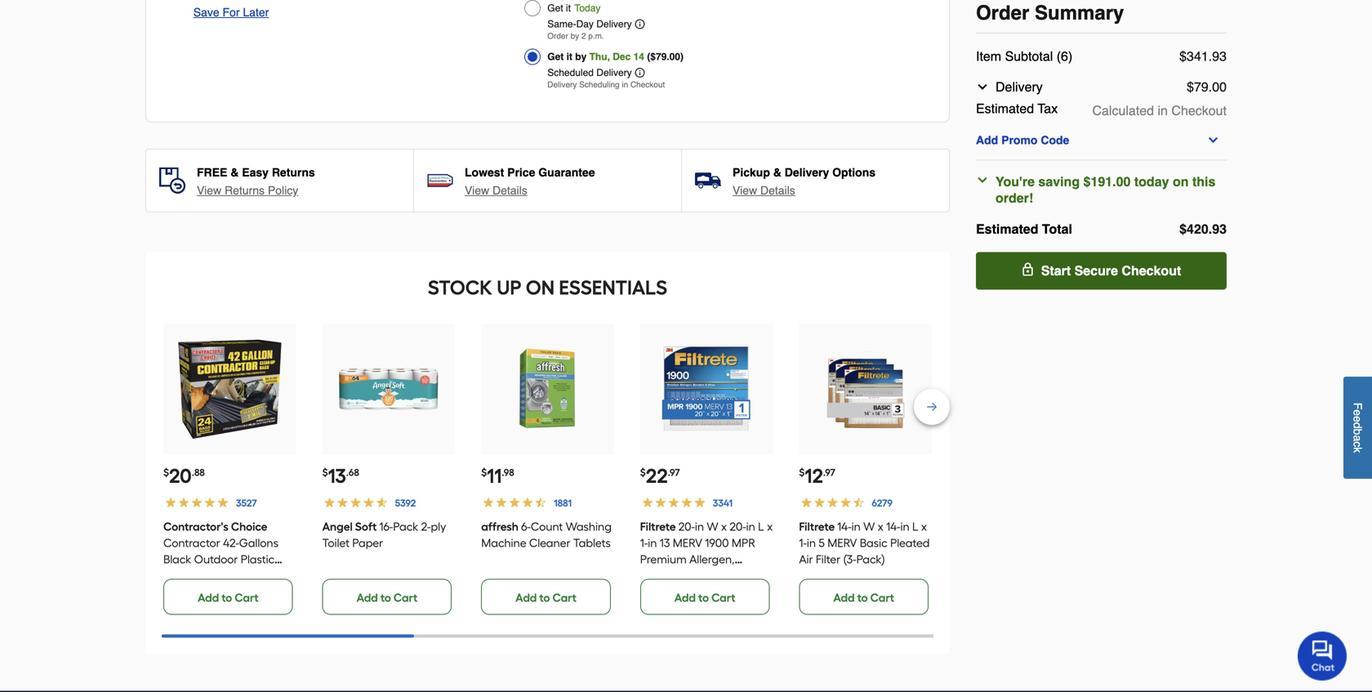 Task type: vqa. For each thing, say whether or not it's contained in the screenshot.
$ inside the $ 13 .68
yes



Task type: describe. For each thing, give the bounding box(es) containing it.
a
[[1352, 435, 1365, 442]]

add for 13
[[357, 591, 378, 605]]

toilet
[[322, 536, 350, 550]]

to for 11
[[540, 591, 550, 605]]

filtrete 20-in w x 20-in l x 1-in 13 merv 1900 mpr premium allergen, bacteria and virus electrostatic pleated air filter image
[[654, 336, 760, 442]]

chat invite button image
[[1298, 631, 1348, 681]]

start secure checkout button
[[976, 252, 1227, 290]]

20
[[169, 464, 192, 488]]

angel soft 16-pack 2-ply toilet paper image
[[336, 336, 442, 442]]

add to cart for 12
[[834, 591, 895, 605]]

construction
[[163, 569, 231, 583]]

2-
[[421, 520, 431, 534]]

save for later
[[193, 6, 269, 19]]

subtotal
[[1006, 49, 1053, 64]]

get it by thu, dec 14 ($79.00)
[[548, 51, 684, 63]]

filtrete 14-in w x 14-in l x 1-in 5 merv basic pleated air filter (3-pack) image
[[813, 336, 919, 442]]

tie
[[259, 569, 274, 583]]

details inside lowest price guarantee view details
[[493, 184, 528, 197]]

. for 341
[[1209, 49, 1213, 64]]

merv for 12
[[828, 536, 857, 550]]

1 vertical spatial by
[[575, 51, 587, 63]]

1 e from the top
[[1352, 410, 1365, 416]]

save
[[193, 6, 219, 19]]

secure image
[[1022, 263, 1035, 276]]

details inside 'pickup & delivery options view details'
[[761, 184, 796, 197]]

contractor's choice contractor 42-gallons black outdoor plastic construction flap tie trash bag (24-count) image
[[177, 336, 283, 442]]

93 for $ 341 . 93
[[1213, 49, 1227, 64]]

l for 12
[[913, 520, 919, 534]]

add to cart for 13
[[357, 591, 418, 605]]

add to cart link for 12
[[799, 579, 929, 615]]

order by 2 p.m.
[[548, 31, 604, 41]]

$191.00
[[1084, 174, 1131, 189]]

& for pickup
[[774, 166, 782, 179]]

$ 12 .97
[[799, 464, 836, 488]]

affresh
[[481, 520, 519, 534]]

paper
[[352, 536, 383, 550]]

easy
[[242, 166, 269, 179]]

cart for 13
[[394, 591, 418, 605]]

6-count washing machine cleaner tablets
[[481, 520, 612, 550]]

79
[[1195, 79, 1209, 94]]

to for 13
[[381, 591, 391, 605]]

for
[[223, 6, 240, 19]]

add to cart for 20
[[198, 591, 259, 605]]

13 inside list item
[[328, 464, 346, 488]]

item
[[976, 49, 1002, 64]]

to for 22
[[699, 591, 709, 605]]

add to cart link for 11
[[481, 579, 611, 615]]

13 list item
[[322, 324, 455, 615]]

delivery up delivery scheduling in checkout
[[597, 67, 632, 78]]

.00
[[1209, 79, 1227, 94]]

total
[[1043, 221, 1073, 237]]

thu,
[[590, 51, 610, 63]]

contractor's choice contractor 42-gallons black outdoor plastic construction flap tie trash bag (24-count)
[[163, 520, 279, 599]]

count
[[531, 520, 563, 534]]

b
[[1352, 429, 1365, 435]]

11
[[487, 464, 502, 488]]

add to cart for 11
[[516, 591, 577, 605]]

view for free & easy returns view returns policy
[[197, 184, 222, 197]]

add promo code link
[[976, 134, 1227, 147]]

to for 20
[[222, 591, 232, 605]]

add for 20
[[198, 591, 219, 605]]

estimated for estimated total
[[976, 221, 1039, 237]]

filtrete for 12
[[799, 520, 835, 534]]

contractor
[[163, 536, 220, 550]]

f
[[1352, 403, 1365, 410]]

$ 13 .68
[[322, 464, 359, 488]]

mpr
[[732, 536, 756, 550]]

tablets
[[574, 536, 611, 550]]

f e e d b a c k
[[1352, 403, 1365, 453]]

pickup
[[733, 166, 770, 179]]

pack
[[393, 520, 418, 534]]

price
[[508, 166, 536, 179]]

. for 420
[[1209, 221, 1213, 237]]

filtrete for 22
[[640, 520, 676, 534]]

c
[[1352, 442, 1365, 447]]

today
[[1135, 174, 1170, 189]]

view inside lowest price guarantee view details
[[465, 184, 490, 197]]

trash
[[163, 585, 192, 599]]

to for 12
[[858, 591, 868, 605]]

2 20- from the left
[[730, 520, 747, 534]]

$ for 420
[[1180, 221, 1187, 237]]

1- for 22
[[640, 536, 648, 550]]

93 for $ 420 . 93
[[1213, 221, 1227, 237]]

2
[[582, 31, 586, 41]]

bag
[[195, 585, 216, 599]]

filter inside 14-in w x 14-in l x 1-in 5 merv basic pleated air filter (3-pack)
[[816, 552, 841, 566]]

estimated total
[[976, 221, 1073, 237]]

scheduled delivery
[[548, 67, 632, 78]]

3 x from the left
[[878, 520, 884, 534]]

free & easy returns view returns policy
[[197, 166, 315, 197]]

delivery up estimated tax
[[996, 79, 1043, 94]]

$ 420 . 93
[[1180, 221, 1227, 237]]

gallons
[[239, 536, 279, 550]]

order summary
[[976, 2, 1125, 24]]

chevron down image for delivery
[[976, 80, 990, 93]]

soft
[[355, 520, 377, 534]]

washing
[[566, 520, 612, 534]]

cart for 20
[[235, 591, 259, 605]]

it for today
[[566, 2, 571, 14]]

angel soft
[[322, 520, 377, 534]]

$ 11 .98
[[481, 464, 515, 488]]

$ 79 .00
[[1187, 79, 1227, 94]]

cart for 22
[[712, 591, 736, 605]]

policy
[[268, 184, 298, 197]]

12 list item
[[799, 324, 932, 615]]

1 14- from the left
[[838, 520, 852, 534]]

filter inside 20-in w x 20-in l x 1-in 13 merv 1900 mpr premium allergen, bacteria and virus electrostatic pleated air filter
[[640, 601, 665, 615]]

20 list item
[[163, 324, 296, 615]]

stock up on essentials
[[428, 276, 668, 299]]

flap
[[234, 569, 256, 583]]

black
[[163, 552, 191, 566]]

w for 12
[[864, 520, 875, 534]]

view details link for view
[[733, 182, 796, 199]]

d
[[1352, 422, 1365, 429]]

pack)
[[857, 552, 885, 566]]

you're
[[996, 174, 1035, 189]]

.97 for 22
[[668, 467, 680, 478]]

(3-
[[844, 552, 857, 566]]

same-
[[548, 18, 577, 30]]

6-
[[521, 520, 531, 534]]

5
[[819, 536, 825, 550]]

0 vertical spatial returns
[[272, 166, 315, 179]]

16-pack 2-ply toilet paper
[[322, 520, 446, 550]]

(24-
[[219, 585, 238, 599]]

today
[[575, 2, 601, 14]]

later
[[243, 6, 269, 19]]



Task type: locate. For each thing, give the bounding box(es) containing it.
1 horizontal spatial view details link
[[733, 182, 796, 199]]

details down price
[[493, 184, 528, 197]]

x
[[722, 520, 727, 534], [767, 520, 773, 534], [878, 520, 884, 534], [922, 520, 927, 534]]

1 .97 from the left
[[668, 467, 680, 478]]

add to cart for 22
[[675, 591, 736, 605]]

1 add to cart from the left
[[198, 591, 259, 605]]

0 vertical spatial it
[[566, 2, 571, 14]]

cart down virus
[[712, 591, 736, 605]]

l inside 14-in w x 14-in l x 1-in 5 merv basic pleated air filter (3-pack)
[[913, 520, 919, 534]]

same-day delivery
[[548, 18, 632, 30]]

1 vertical spatial get
[[548, 51, 564, 63]]

0 horizontal spatial air
[[749, 585, 763, 599]]

0 vertical spatial chevron down image
[[976, 80, 990, 93]]

start
[[1042, 263, 1071, 278]]

stock
[[428, 276, 493, 299]]

1 vertical spatial checkout
[[1172, 103, 1227, 118]]

add for 12
[[834, 591, 855, 605]]

$ for 12
[[799, 467, 805, 478]]

add left promo
[[976, 134, 999, 147]]

20-
[[679, 520, 695, 534], [730, 520, 747, 534]]

outdoor
[[194, 552, 238, 566]]

calculated in checkout
[[1093, 103, 1227, 118]]

e up b
[[1352, 416, 1365, 422]]

essentials
[[559, 276, 668, 299]]

2 view from the left
[[465, 184, 490, 197]]

by
[[571, 31, 579, 41], [575, 51, 587, 63]]

k
[[1352, 447, 1365, 453]]

filtrete up 5
[[799, 520, 835, 534]]

0 vertical spatial 93
[[1213, 49, 1227, 64]]

w inside 14-in w x 14-in l x 1-in 5 merv basic pleated air filter (3-pack)
[[864, 520, 875, 534]]

1 horizontal spatial l
[[913, 520, 919, 534]]

1 . from the top
[[1209, 49, 1213, 64]]

.68
[[346, 467, 359, 478]]

0 vertical spatial order
[[976, 2, 1030, 24]]

0 vertical spatial 13
[[328, 464, 346, 488]]

on
[[1173, 174, 1189, 189]]

order for order by 2 p.m.
[[548, 31, 569, 41]]

1 horizontal spatial pleated
[[891, 536, 930, 550]]

pleated down virus
[[707, 585, 746, 599]]

add inside 20 list item
[[198, 591, 219, 605]]

plastic
[[241, 552, 275, 566]]

0 vertical spatial get
[[548, 2, 563, 14]]

$ for 22
[[640, 467, 646, 478]]

order down 'same-' at top
[[548, 31, 569, 41]]

1 vertical spatial 13
[[660, 536, 670, 550]]

0 vertical spatial .
[[1209, 49, 1213, 64]]

11 list item
[[481, 324, 614, 615]]

1 vertical spatial estimated
[[976, 221, 1039, 237]]

add inside 13 list item
[[357, 591, 378, 605]]

w up 1900 at bottom
[[707, 520, 719, 534]]

13 inside 20-in w x 20-in l x 1-in 13 merv 1900 mpr premium allergen, bacteria and virus electrostatic pleated air filter
[[660, 536, 670, 550]]

add to cart link for 13
[[322, 579, 452, 615]]

2 93 from the top
[[1213, 221, 1227, 237]]

summary
[[1035, 2, 1125, 24]]

$ for 11
[[481, 467, 487, 478]]

0 vertical spatial filter
[[816, 552, 841, 566]]

returns down "easy"
[[225, 184, 265, 197]]

view down the free
[[197, 184, 222, 197]]

2 l from the left
[[913, 520, 919, 534]]

$ for 79
[[1187, 79, 1195, 94]]

view details link down the pickup
[[733, 182, 796, 199]]

2 estimated from the top
[[976, 221, 1039, 237]]

choice
[[231, 520, 268, 534]]

lowest
[[465, 166, 504, 179]]

saving
[[1039, 174, 1080, 189]]

electrostatic
[[640, 585, 704, 599]]

1900
[[705, 536, 729, 550]]

1-
[[640, 536, 648, 550], [799, 536, 807, 550]]

add to cart
[[198, 591, 259, 605], [357, 591, 418, 605], [516, 591, 577, 605], [675, 591, 736, 605], [834, 591, 895, 605]]

delivery down the scheduled
[[548, 80, 577, 89]]

delivery left options
[[785, 166, 830, 179]]

save for later button
[[193, 4, 269, 20]]

add inside 12 list item
[[834, 591, 855, 605]]

it up 'same-' at top
[[566, 2, 571, 14]]

add to cart link inside 13 list item
[[322, 579, 452, 615]]

2 add to cart link from the left
[[322, 579, 452, 615]]

2 vertical spatial checkout
[[1122, 263, 1182, 278]]

air inside 14-in w x 14-in l x 1-in 5 merv basic pleated air filter (3-pack)
[[799, 552, 813, 566]]

calculated
[[1093, 103, 1155, 118]]

.97 for 12
[[824, 467, 836, 478]]

add inside '22' list item
[[675, 591, 696, 605]]

& inside free & easy returns view returns policy
[[231, 166, 239, 179]]

1 horizontal spatial 1-
[[799, 536, 807, 550]]

order up item
[[976, 2, 1030, 24]]

to inside 12 list item
[[858, 591, 868, 605]]

$ for 341
[[1180, 49, 1187, 64]]

add down (3-
[[834, 591, 855, 605]]

p.m.
[[589, 31, 604, 41]]

0 vertical spatial air
[[799, 552, 813, 566]]

add down construction
[[198, 591, 219, 605]]

checkout right secure
[[1122, 263, 1182, 278]]

checkout inside button
[[1122, 263, 1182, 278]]

0 horizontal spatial .97
[[668, 467, 680, 478]]

20-in w x 20-in l x 1-in 13 merv 1900 mpr premium allergen, bacteria and virus electrostatic pleated air filter
[[640, 520, 773, 615]]

add to cart link inside 20 list item
[[163, 579, 293, 615]]

merv up premium
[[673, 536, 703, 550]]

0 horizontal spatial view details link
[[465, 182, 528, 199]]

info image
[[635, 68, 645, 78]]

1 vertical spatial order
[[548, 31, 569, 41]]

chevron down image up this on the right top of the page
[[1207, 134, 1220, 147]]

1 l from the left
[[758, 520, 765, 534]]

cart inside 13 list item
[[394, 591, 418, 605]]

cart for 12
[[871, 591, 895, 605]]

add to cart link
[[163, 579, 293, 615], [322, 579, 452, 615], [481, 579, 611, 615], [640, 579, 770, 615], [799, 579, 929, 615]]

delivery
[[597, 18, 632, 30], [597, 67, 632, 78], [996, 79, 1043, 94], [548, 80, 577, 89], [785, 166, 830, 179]]

add to cart down cleaner at the left
[[516, 591, 577, 605]]

cart inside '22' list item
[[712, 591, 736, 605]]

code
[[1041, 134, 1070, 147]]

0 vertical spatial estimated
[[976, 101, 1035, 116]]

0 horizontal spatial details
[[493, 184, 528, 197]]

$ 20 .88
[[163, 464, 205, 488]]

add down machine
[[516, 591, 537, 605]]

0 horizontal spatial w
[[707, 520, 719, 534]]

20- up premium
[[679, 520, 695, 534]]

$ inside "$ 11 .98"
[[481, 467, 487, 478]]

1 horizontal spatial details
[[761, 184, 796, 197]]

2 & from the left
[[774, 166, 782, 179]]

delivery up p.m.
[[597, 18, 632, 30]]

1 vertical spatial returns
[[225, 184, 265, 197]]

checkout down the 79
[[1172, 103, 1227, 118]]

guarantee
[[539, 166, 595, 179]]

l
[[758, 520, 765, 534], [913, 520, 919, 534]]

cart down cleaner at the left
[[553, 591, 577, 605]]

to down pack)
[[858, 591, 868, 605]]

chevron down image for you're saving  $191.00  today on this order!
[[976, 174, 990, 187]]

4 add to cart from the left
[[675, 591, 736, 605]]

add to cart down paper
[[357, 591, 418, 605]]

1 horizontal spatial filtrete
[[799, 520, 835, 534]]

filter
[[816, 552, 841, 566], [640, 601, 665, 615]]

1- up premium
[[640, 536, 648, 550]]

to down paper
[[381, 591, 391, 605]]

virus
[[711, 569, 736, 583]]

3 add to cart link from the left
[[481, 579, 611, 615]]

to down and
[[699, 591, 709, 605]]

2 to from the left
[[381, 591, 391, 605]]

341
[[1187, 49, 1209, 64]]

cart down the 16-pack 2-ply toilet paper
[[394, 591, 418, 605]]

to inside 13 list item
[[381, 591, 391, 605]]

stock up on essentials heading
[[162, 271, 934, 304]]

5 add to cart from the left
[[834, 591, 895, 605]]

20- up 'mpr'
[[730, 520, 747, 534]]

to down cleaner at the left
[[540, 591, 550, 605]]

1 vertical spatial pleated
[[707, 585, 746, 599]]

1 & from the left
[[231, 166, 239, 179]]

e up d
[[1352, 410, 1365, 416]]

ply
[[431, 520, 446, 534]]

to inside 11 list item
[[540, 591, 550, 605]]

chevron down image left you're
[[976, 174, 990, 187]]

& left "easy"
[[231, 166, 239, 179]]

view for pickup & delivery options view details
[[733, 184, 758, 197]]

details
[[493, 184, 528, 197], [761, 184, 796, 197]]

1 merv from the left
[[673, 536, 703, 550]]

view down lowest
[[465, 184, 490, 197]]

0 horizontal spatial merv
[[673, 536, 703, 550]]

add to cart down and
[[675, 591, 736, 605]]

0 horizontal spatial returns
[[225, 184, 265, 197]]

cleaner
[[529, 536, 571, 550]]

add inside 11 list item
[[516, 591, 537, 605]]

l inside 20-in w x 20-in l x 1-in 13 merv 1900 mpr premium allergen, bacteria and virus electrostatic pleated air filter
[[758, 520, 765, 534]]

lowest price guarantee view details
[[465, 166, 595, 197]]

merv up (3-
[[828, 536, 857, 550]]

start secure checkout
[[1042, 263, 1182, 278]]

air down 'mpr'
[[749, 585, 763, 599]]

1 horizontal spatial &
[[774, 166, 782, 179]]

promo
[[1002, 134, 1038, 147]]

0 horizontal spatial l
[[758, 520, 765, 534]]

get for get it today
[[548, 2, 563, 14]]

4 x from the left
[[922, 520, 927, 534]]

view returns policy link
[[197, 182, 298, 199]]

add to cart inside 12 list item
[[834, 591, 895, 605]]

1 vertical spatial 93
[[1213, 221, 1227, 237]]

14
[[634, 51, 645, 63]]

allergen,
[[690, 552, 735, 566]]

bacteria
[[640, 569, 684, 583]]

42-
[[223, 536, 239, 550]]

2 horizontal spatial view
[[733, 184, 758, 197]]

1 horizontal spatial merv
[[828, 536, 857, 550]]

delivery inside 'pickup & delivery options view details'
[[785, 166, 830, 179]]

$ inside $ 13 .68
[[322, 467, 328, 478]]

pleated
[[891, 536, 930, 550], [707, 585, 746, 599]]

1 93 from the top
[[1213, 49, 1227, 64]]

.97 inside $ 22 .97
[[668, 467, 680, 478]]

.97
[[668, 467, 680, 478], [824, 467, 836, 478]]

on
[[526, 276, 555, 299]]

1 details from the left
[[493, 184, 528, 197]]

0 horizontal spatial 14-
[[838, 520, 852, 534]]

w up basic
[[864, 520, 875, 534]]

$ inside $ 22 .97
[[640, 467, 646, 478]]

view details link for details
[[465, 182, 528, 199]]

1 estimated from the top
[[976, 101, 1035, 116]]

chevron down image down item
[[976, 80, 990, 93]]

pleated right basic
[[891, 536, 930, 550]]

4 to from the left
[[699, 591, 709, 605]]

22 list item
[[640, 324, 773, 615]]

1 horizontal spatial 20-
[[730, 520, 747, 534]]

2 add to cart from the left
[[357, 591, 418, 605]]

3 view from the left
[[733, 184, 758, 197]]

1 view from the left
[[197, 184, 222, 197]]

add to cart inside 11 list item
[[516, 591, 577, 605]]

.97 inside $ 12 .97
[[824, 467, 836, 478]]

merv inside 20-in w x 20-in l x 1-in 13 merv 1900 mpr premium allergen, bacteria and virus electrostatic pleated air filter
[[673, 536, 703, 550]]

w for 22
[[707, 520, 719, 534]]

in
[[622, 80, 629, 89], [1158, 103, 1168, 118], [695, 520, 704, 534], [747, 520, 756, 534], [852, 520, 861, 534], [901, 520, 910, 534], [648, 536, 657, 550], [807, 536, 816, 550]]

.
[[1209, 49, 1213, 64], [1209, 221, 1213, 237]]

estimated up promo
[[976, 101, 1035, 116]]

1 x from the left
[[722, 520, 727, 534]]

5 cart from the left
[[871, 591, 895, 605]]

2 vertical spatial chevron down image
[[976, 174, 990, 187]]

to inside '22' list item
[[699, 591, 709, 605]]

0 horizontal spatial 20-
[[679, 520, 695, 534]]

93
[[1213, 49, 1227, 64], [1213, 221, 1227, 237]]

cart down flap
[[235, 591, 259, 605]]

add down and
[[675, 591, 696, 605]]

view inside 'pickup & delivery options view details'
[[733, 184, 758, 197]]

1 horizontal spatial 13
[[660, 536, 670, 550]]

1 horizontal spatial .97
[[824, 467, 836, 478]]

cart inside 20 list item
[[235, 591, 259, 605]]

13 up premium
[[660, 536, 670, 550]]

estimated tax
[[976, 101, 1058, 116]]

checkout for calculated in checkout
[[1172, 103, 1227, 118]]

order!
[[996, 190, 1034, 206]]

& for free
[[231, 166, 239, 179]]

1- inside 20-in w x 20-in l x 1-in 13 merv 1900 mpr premium allergen, bacteria and virus electrostatic pleated air filter
[[640, 536, 648, 550]]

0 horizontal spatial 1-
[[640, 536, 648, 550]]

get it today
[[548, 2, 601, 14]]

add to cart inside 13 list item
[[357, 591, 418, 605]]

pleated inside 14-in w x 14-in l x 1-in 5 merv basic pleated air filter (3-pack)
[[891, 536, 930, 550]]

2 merv from the left
[[828, 536, 857, 550]]

info image
[[635, 19, 645, 29]]

0 vertical spatial pleated
[[891, 536, 930, 550]]

add down paper
[[357, 591, 378, 605]]

1 horizontal spatial filter
[[816, 552, 841, 566]]

filtrete inside 12 list item
[[799, 520, 835, 534]]

& right the pickup
[[774, 166, 782, 179]]

1 horizontal spatial returns
[[272, 166, 315, 179]]

add promo code
[[976, 134, 1070, 147]]

returns up policy
[[272, 166, 315, 179]]

1 vertical spatial air
[[749, 585, 763, 599]]

to right bag in the left of the page
[[222, 591, 232, 605]]

4 cart from the left
[[712, 591, 736, 605]]

1 view details link from the left
[[465, 182, 528, 199]]

dec
[[613, 51, 631, 63]]

& inside 'pickup & delivery options view details'
[[774, 166, 782, 179]]

add to cart link for 20
[[163, 579, 293, 615]]

1 horizontal spatial view
[[465, 184, 490, 197]]

checkout for start secure checkout
[[1122, 263, 1182, 278]]

checkout down info icon
[[631, 80, 665, 89]]

1 vertical spatial chevron down image
[[1207, 134, 1220, 147]]

14- up (3-
[[838, 520, 852, 534]]

3 add to cart from the left
[[516, 591, 577, 605]]

4 add to cart link from the left
[[640, 579, 770, 615]]

5 add to cart link from the left
[[799, 579, 929, 615]]

w inside 20-in w x 20-in l x 1-in 13 merv 1900 mpr premium allergen, bacteria and virus electrostatic pleated air filter
[[707, 520, 719, 534]]

view details link down lowest
[[465, 182, 528, 199]]

16-
[[379, 520, 393, 534]]

1- for 12
[[799, 536, 807, 550]]

get up the scheduled
[[548, 51, 564, 63]]

5 to from the left
[[858, 591, 868, 605]]

0 horizontal spatial filtrete
[[640, 520, 676, 534]]

details down the pickup
[[761, 184, 796, 197]]

13
[[328, 464, 346, 488], [660, 536, 670, 550]]

contractor's
[[163, 520, 229, 534]]

you're saving  $191.00  today on this order! link
[[976, 174, 1221, 206]]

filter down electrostatic
[[640, 601, 665, 615]]

add to cart link inside '22' list item
[[640, 579, 770, 615]]

12
[[805, 464, 824, 488]]

it up the scheduled
[[567, 51, 573, 63]]

this
[[1193, 174, 1216, 189]]

get up 'same-' at top
[[548, 2, 563, 14]]

1 get from the top
[[548, 2, 563, 14]]

add to cart link for 22
[[640, 579, 770, 615]]

affresh 6-count washing machine cleaner tablets image
[[495, 336, 601, 442]]

2 14- from the left
[[887, 520, 901, 534]]

add for 11
[[516, 591, 537, 605]]

2 e from the top
[[1352, 416, 1365, 422]]

by left 2
[[571, 31, 579, 41]]

3 to from the left
[[540, 591, 550, 605]]

secure
[[1075, 263, 1119, 278]]

2 view details link from the left
[[733, 182, 796, 199]]

1 20- from the left
[[679, 520, 695, 534]]

count)
[[238, 585, 273, 599]]

merv inside 14-in w x 14-in l x 1-in 5 merv basic pleated air filter (3-pack)
[[828, 536, 857, 550]]

and
[[687, 569, 708, 583]]

merv for 22
[[673, 536, 703, 550]]

scheduling
[[579, 80, 620, 89]]

add for 22
[[675, 591, 696, 605]]

air left (3-
[[799, 552, 813, 566]]

2 details from the left
[[761, 184, 796, 197]]

l for 22
[[758, 520, 765, 534]]

by up scheduled delivery
[[575, 51, 587, 63]]

0 horizontal spatial &
[[231, 166, 239, 179]]

2 .97 from the left
[[824, 467, 836, 478]]

1 horizontal spatial order
[[976, 2, 1030, 24]]

2 1- from the left
[[799, 536, 807, 550]]

air inside 20-in w x 20-in l x 1-in 13 merv 1900 mpr premium allergen, bacteria and virus electrostatic pleated air filter
[[749, 585, 763, 599]]

. down this on the right top of the page
[[1209, 221, 1213, 237]]

add to cart down flap
[[198, 591, 259, 605]]

($79.00)
[[647, 51, 684, 63]]

93 right 420
[[1213, 221, 1227, 237]]

1 1- from the left
[[640, 536, 648, 550]]

$ for 20
[[163, 467, 169, 478]]

cart inside 12 list item
[[871, 591, 895, 605]]

add to cart down pack)
[[834, 591, 895, 605]]

3 cart from the left
[[553, 591, 577, 605]]

$ inside $ 20 .88
[[163, 467, 169, 478]]

0 horizontal spatial pleated
[[707, 585, 746, 599]]

1 horizontal spatial air
[[799, 552, 813, 566]]

2 w from the left
[[864, 520, 875, 534]]

0 horizontal spatial 13
[[328, 464, 346, 488]]

0 vertical spatial checkout
[[631, 80, 665, 89]]

1 vertical spatial .
[[1209, 221, 1213, 237]]

$ for 13
[[322, 467, 328, 478]]

2 . from the top
[[1209, 221, 1213, 237]]

93 right 341
[[1213, 49, 1227, 64]]

cart for 11
[[553, 591, 577, 605]]

2 get from the top
[[548, 51, 564, 63]]

chevron down image inside "you're saving  $191.00  today on this order!" link
[[976, 174, 990, 187]]

2 cart from the left
[[394, 591, 418, 605]]

$ 22 .97
[[640, 464, 680, 488]]

22
[[646, 464, 668, 488]]

filtrete up premium
[[640, 520, 676, 534]]

pleated inside 20-in w x 20-in l x 1-in 13 merv 1900 mpr premium allergen, bacteria and virus electrostatic pleated air filter
[[707, 585, 746, 599]]

$ inside $ 12 .97
[[799, 467, 805, 478]]

add to cart inside '22' list item
[[675, 591, 736, 605]]

1 vertical spatial filter
[[640, 601, 665, 615]]

pickup & delivery options view details
[[733, 166, 876, 197]]

view down the pickup
[[733, 184, 758, 197]]

chevron down image
[[976, 80, 990, 93], [1207, 134, 1220, 147], [976, 174, 990, 187]]

filter down 5
[[816, 552, 841, 566]]

13 up angel
[[328, 464, 346, 488]]

0 horizontal spatial filter
[[640, 601, 665, 615]]

order for order summary
[[976, 2, 1030, 24]]

estimated for estimated tax
[[976, 101, 1035, 116]]

filtrete inside '22' list item
[[640, 520, 676, 534]]

get for get it by thu, dec 14 ($79.00)
[[548, 51, 564, 63]]

add to cart link inside 11 list item
[[481, 579, 611, 615]]

. up the $ 79 .00
[[1209, 49, 1213, 64]]

1 horizontal spatial w
[[864, 520, 875, 534]]

1 vertical spatial it
[[567, 51, 573, 63]]

options
[[833, 166, 876, 179]]

view details link
[[465, 182, 528, 199], [733, 182, 796, 199]]

.88
[[192, 467, 205, 478]]

2 x from the left
[[767, 520, 773, 534]]

1 to from the left
[[222, 591, 232, 605]]

0 horizontal spatial view
[[197, 184, 222, 197]]

cart down pack)
[[871, 591, 895, 605]]

1- left 5
[[799, 536, 807, 550]]

1 w from the left
[[707, 520, 719, 534]]

cart inside 11 list item
[[553, 591, 577, 605]]

to inside 20 list item
[[222, 591, 232, 605]]

0 vertical spatial by
[[571, 31, 579, 41]]

1 add to cart link from the left
[[163, 579, 293, 615]]

1- inside 14-in w x 14-in l x 1-in 5 merv basic pleated air filter (3-pack)
[[799, 536, 807, 550]]

view inside free & easy returns view returns policy
[[197, 184, 222, 197]]

1 filtrete from the left
[[640, 520, 676, 534]]

0 horizontal spatial order
[[548, 31, 569, 41]]

1 horizontal spatial 14-
[[887, 520, 901, 534]]

2 filtrete from the left
[[799, 520, 835, 534]]

add to cart inside 20 list item
[[198, 591, 259, 605]]

add to cart link inside 12 list item
[[799, 579, 929, 615]]

it for by
[[567, 51, 573, 63]]

1 cart from the left
[[235, 591, 259, 605]]

estimated down order!
[[976, 221, 1039, 237]]

14- up basic
[[887, 520, 901, 534]]



